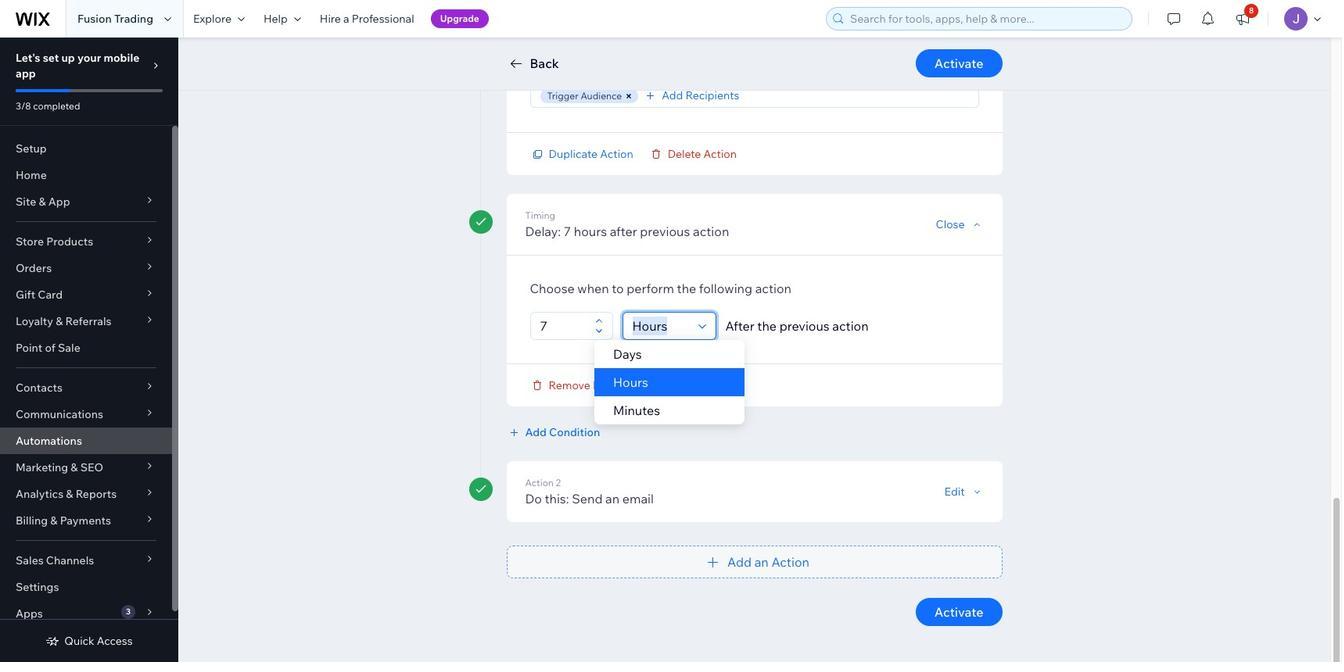 Task type: vqa. For each thing, say whether or not it's contained in the screenshot.
'Contacts'
yes



Task type: describe. For each thing, give the bounding box(es) containing it.
following
[[699, 280, 753, 296]]

home link
[[0, 162, 172, 189]]

billing & payments button
[[0, 508, 172, 534]]

about
[[561, 60, 591, 74]]

add an action button
[[506, 546, 1002, 578]]

point of sale link
[[0, 335, 172, 361]]

quick
[[64, 634, 94, 648]]

trading
[[114, 12, 153, 26]]

this
[[683, 46, 701, 60]]

delay
[[593, 378, 622, 392]]

action inside action 2 do this: send an email
[[525, 477, 554, 488]]

recipient up audience
[[594, 60, 639, 74]]

analytics & reports button
[[0, 481, 172, 508]]

upgrade
[[440, 13, 479, 24]]

hire
[[320, 12, 341, 26]]

let's
[[16, 51, 40, 65]]

& for marketing
[[71, 461, 78, 475]]

setup
[[16, 142, 47, 156]]

channels
[[46, 554, 94, 568]]

list box containing days
[[594, 340, 744, 424]]

close button
[[936, 217, 984, 231]]

marketing & seo button
[[0, 454, 172, 481]]

delete action
[[668, 147, 737, 161]]

card
[[38, 288, 63, 302]]

trigger
[[547, 90, 579, 102]]

& for site
[[39, 195, 46, 209]]

marketing & seo
[[16, 461, 103, 475]]

recipients
[[557, 29, 616, 45]]

hours option
[[594, 368, 744, 396]]

learn
[[530, 60, 559, 74]]

sale
[[58, 341, 80, 355]]

Search for tools, apps, help & more... field
[[846, 8, 1127, 30]]

condition
[[549, 425, 600, 439]]

3/8
[[16, 100, 31, 112]]

access
[[97, 634, 133, 648]]

add for add recipients
[[662, 89, 683, 103]]

action for timing delay: 7 hours after previous action
[[693, 223, 729, 239]]

1 activate button from the top
[[916, 49, 1002, 77]]

after
[[725, 318, 755, 334]]

trigger audience
[[547, 90, 622, 102]]

hours
[[574, 223, 607, 239]]

to
[[612, 280, 624, 296]]

choose when to perform the following action
[[530, 280, 792, 296]]

help
[[264, 12, 288, 26]]

get
[[663, 46, 680, 60]]

your
[[77, 51, 101, 65]]

activate for second the activate button
[[935, 604, 984, 620]]

point of sale
[[16, 341, 80, 355]]

communications button
[[0, 401, 172, 428]]

add condition
[[525, 425, 600, 439]]

explore
[[193, 12, 232, 26]]

after the previous action
[[725, 318, 869, 334]]

home
[[16, 168, 47, 182]]

orders button
[[0, 255, 172, 282]]

settings link
[[0, 574, 172, 601]]

hire a professional link
[[310, 0, 424, 38]]

automations link
[[0, 428, 172, 454]]

sales channels button
[[0, 548, 172, 574]]

store products
[[16, 235, 93, 249]]

orders
[[16, 261, 52, 275]]

store
[[16, 235, 44, 249]]

recipients
[[686, 89, 740, 103]]

analytics
[[16, 487, 64, 501]]

automations
[[16, 434, 82, 448]]

choose
[[530, 280, 575, 296]]

payments
[[60, 514, 111, 528]]

triggered.
[[803, 46, 854, 60]]

fusion
[[77, 12, 112, 26]]

site & app button
[[0, 189, 172, 215]]

8 button
[[1226, 0, 1260, 38]]

communications
[[16, 408, 103, 422]]

close
[[936, 217, 965, 231]]

email inside "add recipients every recipient added will get this email each time it's triggered. learn about recipient groups"
[[704, 46, 731, 60]]

7
[[564, 223, 571, 239]]

previous inside the timing delay: 7 hours after previous action
[[640, 223, 690, 239]]

back button
[[506, 54, 559, 73]]

8
[[1249, 5, 1254, 16]]

email inside action 2 do this: send an email
[[622, 491, 654, 506]]

settings
[[16, 580, 59, 594]]

remove delay
[[549, 378, 622, 392]]

contacts button
[[0, 375, 172, 401]]

audience
[[581, 90, 622, 102]]

referrals
[[65, 314, 112, 329]]

perform
[[627, 280, 674, 296]]

let's set up your mobile app
[[16, 51, 140, 81]]

1 horizontal spatial previous
[[780, 318, 830, 334]]



Task type: locate. For each thing, give the bounding box(es) containing it.
point
[[16, 341, 42, 355]]

& right 'billing'
[[50, 514, 57, 528]]

duplicate
[[549, 147, 598, 161]]

back
[[530, 56, 559, 71]]

learn about recipient groups link
[[530, 60, 678, 74]]

each
[[734, 46, 758, 60]]

1 vertical spatial activate
[[935, 604, 984, 620]]

action
[[693, 223, 729, 239], [755, 280, 792, 296], [832, 318, 869, 334]]

1 vertical spatial previous
[[780, 318, 830, 334]]

loyalty & referrals button
[[0, 308, 172, 335]]

1 vertical spatial the
[[757, 318, 777, 334]]

3
[[126, 607, 131, 617]]

of
[[45, 341, 55, 355]]

0 vertical spatial the
[[677, 280, 696, 296]]

added
[[609, 46, 642, 60]]

& right the site on the top left of the page
[[39, 195, 46, 209]]

& left reports
[[66, 487, 73, 501]]

billing
[[16, 514, 48, 528]]

action
[[600, 147, 633, 161], [704, 147, 737, 161], [525, 477, 554, 488], [772, 554, 810, 570]]

email right this
[[704, 46, 731, 60]]

the
[[677, 280, 696, 296], [757, 318, 777, 334]]

2 vertical spatial action
[[832, 318, 869, 334]]

2 activate button from the top
[[916, 598, 1002, 626]]

0 vertical spatial an
[[605, 491, 620, 506]]

recipient
[[561, 46, 606, 60], [594, 60, 639, 74]]

activate button
[[916, 49, 1002, 77], [916, 598, 1002, 626]]

action for choose when to perform the following action
[[755, 280, 792, 296]]

action inside the timing delay: 7 hours after previous action
[[693, 223, 729, 239]]

1 vertical spatial an
[[755, 554, 769, 570]]

help button
[[254, 0, 310, 38]]

groups
[[641, 60, 678, 74]]

1 horizontal spatial email
[[704, 46, 731, 60]]

& right loyalty
[[56, 314, 63, 329]]

an inside button
[[755, 554, 769, 570]]

mobile
[[104, 51, 140, 65]]

None number field
[[535, 312, 590, 339]]

None field
[[628, 312, 693, 339]]

& left the seo
[[71, 461, 78, 475]]

add inside button
[[727, 554, 752, 570]]

send
[[572, 491, 603, 506]]

1 vertical spatial email
[[622, 491, 654, 506]]

contacts
[[16, 381, 63, 395]]

add inside "add recipients every recipient added will get this email each time it's triggered. learn about recipient groups"
[[530, 29, 554, 45]]

an
[[605, 491, 620, 506], [755, 554, 769, 570]]

0 vertical spatial previous
[[640, 223, 690, 239]]

set
[[43, 51, 59, 65]]

delete action button
[[649, 147, 737, 161]]

0 horizontal spatial email
[[622, 491, 654, 506]]

activate
[[935, 56, 984, 71], [935, 604, 984, 620]]

0 vertical spatial action
[[693, 223, 729, 239]]

sales
[[16, 554, 44, 568]]

quick access
[[64, 634, 133, 648]]

minutes
[[613, 402, 660, 418]]

site & app
[[16, 195, 70, 209]]

add for add an action
[[727, 554, 752, 570]]

activate for second the activate button from the bottom
[[935, 56, 984, 71]]

delay:
[[525, 223, 561, 239]]

duplicate action
[[549, 147, 633, 161]]

1 horizontal spatial action
[[755, 280, 792, 296]]

the right perform
[[677, 280, 696, 296]]

3/8 completed
[[16, 100, 80, 112]]

recipient down recipients
[[561, 46, 606, 60]]

reports
[[76, 487, 117, 501]]

0 horizontal spatial the
[[677, 280, 696, 296]]

1 activate from the top
[[935, 56, 984, 71]]

0 vertical spatial email
[[704, 46, 731, 60]]

add recipients button
[[643, 89, 740, 103]]

action inside button
[[772, 554, 810, 570]]

gift card button
[[0, 282, 172, 308]]

hours
[[613, 374, 648, 390]]

delete
[[668, 147, 701, 161]]

this:
[[545, 491, 569, 506]]

0 horizontal spatial an
[[605, 491, 620, 506]]

& for analytics
[[66, 487, 73, 501]]

apps
[[16, 607, 43, 621]]

an inside action 2 do this: send an email
[[605, 491, 620, 506]]

0 horizontal spatial previous
[[640, 223, 690, 239]]

sidebar element
[[0, 38, 178, 663]]

site
[[16, 195, 36, 209]]

app
[[48, 195, 70, 209]]

duplicate action button
[[530, 147, 633, 161]]

up
[[61, 51, 75, 65]]

do
[[525, 491, 542, 506]]

1 vertical spatial action
[[755, 280, 792, 296]]

list box
[[594, 340, 744, 424]]

2
[[556, 477, 561, 488]]

when
[[578, 280, 609, 296]]

email
[[704, 46, 731, 60], [622, 491, 654, 506]]

will
[[644, 46, 661, 60]]

0 vertical spatial activate button
[[916, 49, 1002, 77]]

loyalty & referrals
[[16, 314, 112, 329]]

time
[[761, 46, 784, 60]]

2 horizontal spatial action
[[832, 318, 869, 334]]

loyalty
[[16, 314, 53, 329]]

& inside dropdown button
[[39, 195, 46, 209]]

app
[[16, 66, 36, 81]]

edit button
[[944, 485, 984, 499]]

0 horizontal spatial action
[[693, 223, 729, 239]]

setup link
[[0, 135, 172, 162]]

add for add recipients every recipient added will get this email each time it's triggered. learn about recipient groups
[[530, 29, 554, 45]]

professional
[[352, 12, 414, 26]]

marketing
[[16, 461, 68, 475]]

1 horizontal spatial the
[[757, 318, 777, 334]]

a
[[343, 12, 349, 26]]

the right after
[[757, 318, 777, 334]]

&
[[39, 195, 46, 209], [56, 314, 63, 329], [71, 461, 78, 475], [66, 487, 73, 501], [50, 514, 57, 528]]

add
[[530, 29, 554, 45], [662, 89, 683, 103], [525, 425, 547, 439], [727, 554, 752, 570]]

& for billing
[[50, 514, 57, 528]]

upgrade button
[[431, 9, 489, 28]]

products
[[46, 235, 93, 249]]

hire a professional
[[320, 12, 414, 26]]

& for loyalty
[[56, 314, 63, 329]]

2 activate from the top
[[935, 604, 984, 620]]

email right 'send'
[[622, 491, 654, 506]]

add for add condition
[[525, 425, 547, 439]]

1 vertical spatial activate button
[[916, 598, 1002, 626]]

0 vertical spatial activate
[[935, 56, 984, 71]]

gift
[[16, 288, 35, 302]]

completed
[[33, 100, 80, 112]]

fusion trading
[[77, 12, 153, 26]]

remove
[[549, 378, 590, 392]]

seo
[[80, 461, 103, 475]]

action 2 do this: send an email
[[525, 477, 654, 506]]

1 horizontal spatial an
[[755, 554, 769, 570]]



